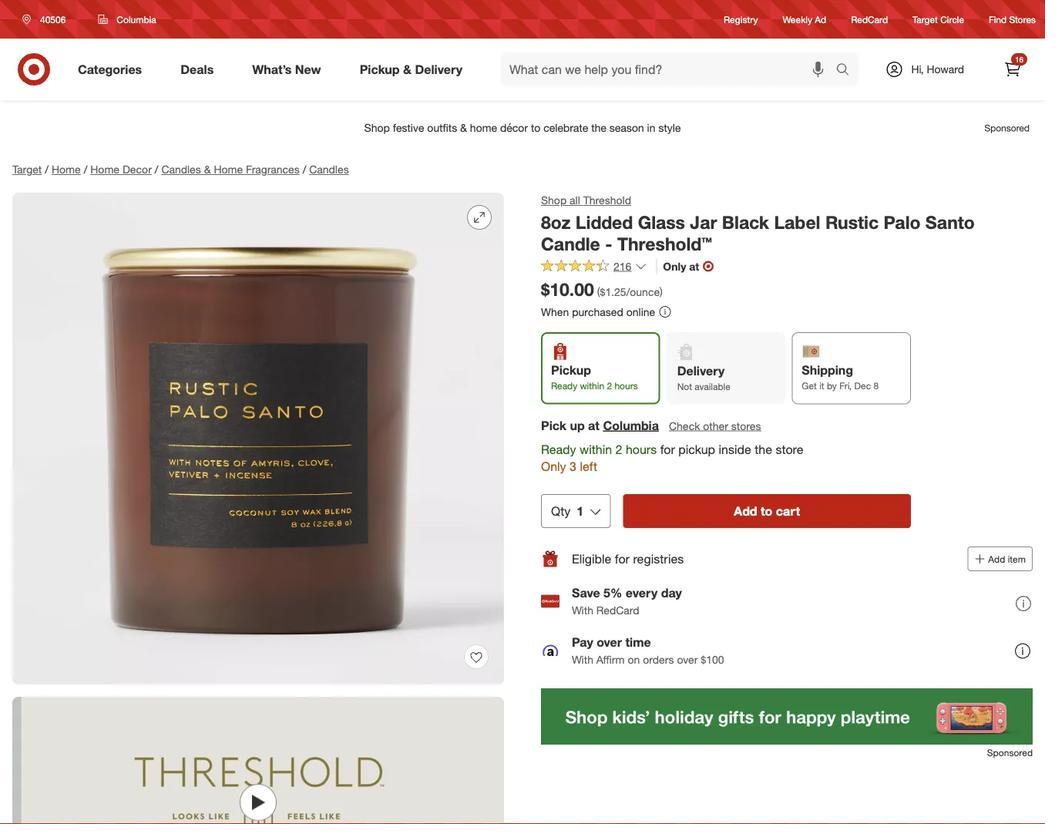 Task type: describe. For each thing, give the bounding box(es) containing it.
check other stores button
[[668, 417, 762, 434]]

1 home from the left
[[52, 163, 81, 176]]

1 / from the left
[[45, 163, 49, 176]]

rustic
[[826, 211, 879, 233]]

item
[[1008, 553, 1026, 565]]

columbia button
[[603, 417, 659, 434]]

4 / from the left
[[303, 163, 306, 176]]

image gallery element
[[12, 193, 504, 824]]

check other stores
[[669, 419, 761, 432]]

pick up at columbia
[[541, 418, 659, 433]]

on
[[628, 653, 640, 666]]

time
[[626, 635, 651, 650]]

8
[[874, 380, 879, 392]]

save 5% every day with redcard
[[572, 586, 682, 617]]

only inside ready within 2 hours for pickup inside the store only 3 left
[[541, 459, 566, 474]]

search
[[829, 63, 866, 78]]

shop all threshold 8oz lidded glass jar black label rustic palo santo candle - threshold™
[[541, 194, 975, 255]]

What can we help you find? suggestions appear below search field
[[500, 52, 840, 86]]

target for target / home / home decor / candles & home fragrances / candles
[[12, 163, 42, 176]]

it
[[820, 380, 825, 392]]

0 vertical spatial advertisement region
[[0, 109, 1046, 146]]

redcard inside save 5% every day with redcard
[[597, 603, 640, 617]]

pay over time with affirm on orders over $100
[[572, 635, 724, 666]]

-
[[605, 233, 613, 255]]

store
[[776, 442, 804, 457]]

check
[[669, 419, 700, 432]]

purchased
[[572, 305, 624, 318]]

within inside pickup ready within 2 hours
[[580, 380, 605, 392]]

fri,
[[840, 380, 852, 392]]

all
[[570, 194, 580, 207]]

3 home from the left
[[214, 163, 243, 176]]

circle
[[941, 13, 965, 25]]

palo
[[884, 211, 921, 233]]

$10.00 ( $1.25 /ounce )
[[541, 279, 663, 300]]

within inside ready within 2 hours for pickup inside the store only 3 left
[[580, 442, 612, 457]]

every
[[626, 586, 658, 601]]

216
[[614, 259, 632, 273]]

up
[[570, 418, 585, 433]]

to
[[761, 504, 773, 519]]

dec
[[855, 380, 871, 392]]

1
[[577, 504, 584, 519]]

save
[[572, 586, 600, 601]]

pickup
[[679, 442, 716, 457]]

find
[[989, 13, 1007, 25]]

candle
[[541, 233, 600, 255]]

add for add to cart
[[734, 504, 758, 519]]

pickup & delivery
[[360, 62, 463, 77]]

threshold
[[583, 194, 631, 207]]

pay
[[572, 635, 593, 650]]

target / home / home decor / candles & home fragrances / candles
[[12, 163, 349, 176]]

pickup for ready
[[551, 363, 591, 378]]

40506
[[40, 13, 66, 25]]

sponsored
[[988, 747, 1033, 758]]

by
[[827, 380, 837, 392]]

label
[[774, 211, 821, 233]]

0 vertical spatial at
[[690, 259, 700, 273]]

online
[[627, 305, 656, 318]]

1 vertical spatial &
[[204, 163, 211, 176]]

inside
[[719, 442, 752, 457]]

2 home from the left
[[90, 163, 120, 176]]

add to cart
[[734, 504, 800, 519]]

eligible
[[572, 551, 612, 566]]

home link
[[52, 163, 81, 176]]

weekly
[[783, 13, 813, 25]]

ready inside ready within 2 hours for pickup inside the store only 3 left
[[541, 442, 576, 457]]

40506 button
[[12, 5, 82, 33]]

16
[[1015, 54, 1024, 64]]

glass
[[638, 211, 685, 233]]

lidded
[[576, 211, 633, 233]]

find stores link
[[989, 13, 1036, 26]]

0 horizontal spatial for
[[615, 551, 630, 566]]

deals link
[[167, 52, 233, 86]]

weekly ad
[[783, 13, 827, 25]]

add item button
[[968, 547, 1033, 571]]

(
[[597, 285, 600, 299]]

home decor link
[[90, 163, 152, 176]]

stores
[[732, 419, 761, 432]]

when purchased online
[[541, 305, 656, 318]]

weekly ad link
[[783, 13, 827, 26]]

hi, howard
[[912, 62, 965, 76]]

2 inside pickup ready within 2 hours
[[607, 380, 612, 392]]

candles link
[[309, 163, 349, 176]]

qty 1
[[551, 504, 584, 519]]

with inside pay over time with affirm on orders over $100
[[572, 653, 594, 666]]

1 vertical spatial at
[[588, 418, 600, 433]]

delivery inside delivery not available
[[677, 363, 725, 378]]

ready inside pickup ready within 2 hours
[[551, 380, 578, 392]]

qty
[[551, 504, 571, 519]]

stores
[[1010, 13, 1036, 25]]

add item
[[989, 553, 1026, 565]]

$100
[[701, 653, 724, 666]]



Task type: locate. For each thing, give the bounding box(es) containing it.
with down save
[[572, 603, 594, 617]]

shipping get it by fri, dec 8
[[802, 363, 879, 392]]

2 horizontal spatial home
[[214, 163, 243, 176]]

for right eligible
[[615, 551, 630, 566]]

hi,
[[912, 62, 924, 76]]

what's new link
[[239, 52, 341, 86]]

black
[[722, 211, 770, 233]]

1 candles from the left
[[162, 163, 201, 176]]

not
[[677, 381, 692, 393]]

8oz lidded glass jar black label rustic palo santo candle - threshold&#8482;, 2 of 5, play video image
[[12, 697, 504, 824]]

1 vertical spatial redcard
[[597, 603, 640, 617]]

categories
[[78, 62, 142, 77]]

what's new
[[252, 62, 321, 77]]

1 horizontal spatial add
[[989, 553, 1006, 565]]

2 up pick up at columbia
[[607, 380, 612, 392]]

hours inside pickup ready within 2 hours
[[615, 380, 638, 392]]

only left 3
[[541, 459, 566, 474]]

pickup up the "up"
[[551, 363, 591, 378]]

at right the "up"
[[588, 418, 600, 433]]

/ left home link
[[45, 163, 49, 176]]

home left fragrances
[[214, 163, 243, 176]]

pickup right new
[[360, 62, 400, 77]]

1 horizontal spatial candles
[[309, 163, 349, 176]]

target for target circle
[[913, 13, 938, 25]]

within
[[580, 380, 605, 392], [580, 442, 612, 457]]

1 vertical spatial with
[[572, 653, 594, 666]]

pickup inside pickup ready within 2 hours
[[551, 363, 591, 378]]

0 horizontal spatial target
[[12, 163, 42, 176]]

orders
[[643, 653, 674, 666]]

find stores
[[989, 13, 1036, 25]]

search button
[[829, 52, 866, 89]]

1 horizontal spatial pickup
[[551, 363, 591, 378]]

1 horizontal spatial over
[[677, 653, 698, 666]]

day
[[661, 586, 682, 601]]

ad
[[815, 13, 827, 25]]

only at
[[663, 259, 700, 273]]

home left decor
[[90, 163, 120, 176]]

0 vertical spatial add
[[734, 504, 758, 519]]

over left $100
[[677, 653, 698, 666]]

0 horizontal spatial home
[[52, 163, 81, 176]]

for
[[661, 442, 675, 457], [615, 551, 630, 566]]

3
[[570, 459, 577, 474]]

16 link
[[996, 52, 1030, 86]]

0 vertical spatial hours
[[615, 380, 638, 392]]

pickup ready within 2 hours
[[551, 363, 638, 392]]

shop
[[541, 194, 567, 207]]

ready
[[551, 380, 578, 392], [541, 442, 576, 457]]

$1.25
[[600, 285, 627, 299]]

1 vertical spatial only
[[541, 459, 566, 474]]

$10.00
[[541, 279, 594, 300]]

candles right fragrances
[[309, 163, 349, 176]]

8oz lidded glass jar black label rustic palo santo candle - threshold&#8482;, 1 of 5 image
[[12, 193, 504, 685]]

0 horizontal spatial &
[[204, 163, 211, 176]]

1 horizontal spatial for
[[661, 442, 675, 457]]

2 inside ready within 2 hours for pickup inside the store only 3 left
[[616, 442, 623, 457]]

1 vertical spatial columbia
[[603, 418, 659, 433]]

8oz
[[541, 211, 571, 233]]

0 vertical spatial &
[[403, 62, 412, 77]]

within up pick up at columbia
[[580, 380, 605, 392]]

0 vertical spatial delivery
[[415, 62, 463, 77]]

0 vertical spatial within
[[580, 380, 605, 392]]

1 vertical spatial target
[[12, 163, 42, 176]]

registry
[[724, 13, 758, 25]]

&
[[403, 62, 412, 77], [204, 163, 211, 176]]

advertisement region
[[0, 109, 1046, 146], [541, 689, 1033, 745]]

left
[[580, 459, 598, 474]]

1 vertical spatial add
[[989, 553, 1006, 565]]

1 vertical spatial within
[[580, 442, 612, 457]]

pickup for &
[[360, 62, 400, 77]]

affirm
[[597, 653, 625, 666]]

target left home link
[[12, 163, 42, 176]]

columbia inside columbia dropdown button
[[117, 13, 156, 25]]

pick
[[541, 418, 567, 433]]

fragrances
[[246, 163, 300, 176]]

over
[[597, 635, 622, 650], [677, 653, 698, 666]]

1 vertical spatial pickup
[[551, 363, 591, 378]]

redcard
[[851, 13, 888, 25], [597, 603, 640, 617]]

registry link
[[724, 13, 758, 26]]

5%
[[604, 586, 623, 601]]

delivery not available
[[677, 363, 731, 393]]

jar
[[690, 211, 717, 233]]

at
[[690, 259, 700, 273], [588, 418, 600, 433]]

1 within from the top
[[580, 380, 605, 392]]

columbia up ready within 2 hours for pickup inside the store only 3 left
[[603, 418, 659, 433]]

2 / from the left
[[84, 163, 87, 176]]

delivery inside "pickup & delivery" link
[[415, 62, 463, 77]]

1 vertical spatial over
[[677, 653, 698, 666]]

redcard right the ad
[[851, 13, 888, 25]]

216 link
[[541, 259, 647, 276]]

1 horizontal spatial 2
[[616, 442, 623, 457]]

0 horizontal spatial candles
[[162, 163, 201, 176]]

1 horizontal spatial only
[[663, 259, 687, 273]]

decor
[[123, 163, 152, 176]]

at down threshold™
[[690, 259, 700, 273]]

when
[[541, 305, 569, 318]]

1 vertical spatial advertisement region
[[541, 689, 1033, 745]]

0 horizontal spatial pickup
[[360, 62, 400, 77]]

add inside button
[[989, 553, 1006, 565]]

for down check
[[661, 442, 675, 457]]

registries
[[633, 551, 684, 566]]

1 vertical spatial hours
[[626, 442, 657, 457]]

/ounce
[[627, 285, 660, 299]]

hours down columbia button
[[626, 442, 657, 457]]

ready within 2 hours for pickup inside the store only 3 left
[[541, 442, 804, 474]]

target inside target circle 'link'
[[913, 13, 938, 25]]

1 horizontal spatial delivery
[[677, 363, 725, 378]]

add for add item
[[989, 553, 1006, 565]]

0 vertical spatial columbia
[[117, 13, 156, 25]]

0 vertical spatial only
[[663, 259, 687, 273]]

with
[[572, 603, 594, 617], [572, 653, 594, 666]]

candles right decor
[[162, 163, 201, 176]]

0 horizontal spatial 2
[[607, 380, 612, 392]]

0 vertical spatial over
[[597, 635, 622, 650]]

1 horizontal spatial columbia
[[603, 418, 659, 433]]

home right target link
[[52, 163, 81, 176]]

0 horizontal spatial columbia
[[117, 13, 156, 25]]

for inside ready within 2 hours for pickup inside the store only 3 left
[[661, 442, 675, 457]]

candles
[[162, 163, 201, 176], [309, 163, 349, 176]]

categories link
[[65, 52, 161, 86]]

cart
[[776, 504, 800, 519]]

1 horizontal spatial target
[[913, 13, 938, 25]]

pickup
[[360, 62, 400, 77], [551, 363, 591, 378]]

target left circle
[[913, 13, 938, 25]]

add left to
[[734, 504, 758, 519]]

within up left at right
[[580, 442, 612, 457]]

redcard link
[[851, 13, 888, 26]]

0 vertical spatial 2
[[607, 380, 612, 392]]

target
[[913, 13, 938, 25], [12, 163, 42, 176]]

1 with from the top
[[572, 603, 594, 617]]

0 vertical spatial pickup
[[360, 62, 400, 77]]

2 with from the top
[[572, 653, 594, 666]]

target link
[[12, 163, 42, 176]]

0 vertical spatial ready
[[551, 380, 578, 392]]

columbia button
[[88, 5, 166, 33]]

candles & home fragrances link
[[162, 163, 300, 176]]

ready up 3
[[541, 442, 576, 457]]

/ right home link
[[84, 163, 87, 176]]

deals
[[181, 62, 214, 77]]

/ left candles link
[[303, 163, 306, 176]]

0 horizontal spatial delivery
[[415, 62, 463, 77]]

1 vertical spatial 2
[[616, 442, 623, 457]]

over up affirm
[[597, 635, 622, 650]]

0 horizontal spatial over
[[597, 635, 622, 650]]

0 horizontal spatial at
[[588, 418, 600, 433]]

redcard down 5%
[[597, 603, 640, 617]]

0 horizontal spatial redcard
[[597, 603, 640, 617]]

0 vertical spatial with
[[572, 603, 594, 617]]

get
[[802, 380, 817, 392]]

target circle
[[913, 13, 965, 25]]

add left item
[[989, 553, 1006, 565]]

2 candles from the left
[[309, 163, 349, 176]]

hours
[[615, 380, 638, 392], [626, 442, 657, 457]]

the
[[755, 442, 773, 457]]

1 vertical spatial ready
[[541, 442, 576, 457]]

0 vertical spatial target
[[913, 13, 938, 25]]

hours inside ready within 2 hours for pickup inside the store only 3 left
[[626, 442, 657, 457]]

2 within from the top
[[580, 442, 612, 457]]

1 vertical spatial for
[[615, 551, 630, 566]]

2 down columbia button
[[616, 442, 623, 457]]

1 horizontal spatial home
[[90, 163, 120, 176]]

0 horizontal spatial only
[[541, 459, 566, 474]]

add to cart button
[[623, 494, 911, 528]]

delivery
[[415, 62, 463, 77], [677, 363, 725, 378]]

columbia up 'categories' link
[[117, 13, 156, 25]]

0 vertical spatial redcard
[[851, 13, 888, 25]]

with inside save 5% every day with redcard
[[572, 603, 594, 617]]

1 vertical spatial delivery
[[677, 363, 725, 378]]

0 vertical spatial for
[[661, 442, 675, 457]]

0 horizontal spatial add
[[734, 504, 758, 519]]

1 horizontal spatial redcard
[[851, 13, 888, 25]]

with down pay at bottom
[[572, 653, 594, 666]]

/ right decor
[[155, 163, 158, 176]]

hours up columbia button
[[615, 380, 638, 392]]

only down threshold™
[[663, 259, 687, 273]]

available
[[695, 381, 731, 393]]

pickup & delivery link
[[347, 52, 482, 86]]

add inside button
[[734, 504, 758, 519]]

ready up the pick
[[551, 380, 578, 392]]

3 / from the left
[[155, 163, 158, 176]]

howard
[[927, 62, 965, 76]]

home
[[52, 163, 81, 176], [90, 163, 120, 176], [214, 163, 243, 176]]

1 horizontal spatial at
[[690, 259, 700, 273]]

pickup inside "pickup & delivery" link
[[360, 62, 400, 77]]

new
[[295, 62, 321, 77]]

1 horizontal spatial &
[[403, 62, 412, 77]]

santo
[[926, 211, 975, 233]]

eligible for registries
[[572, 551, 684, 566]]



Task type: vqa. For each thing, say whether or not it's contained in the screenshot.
the Improved
no



